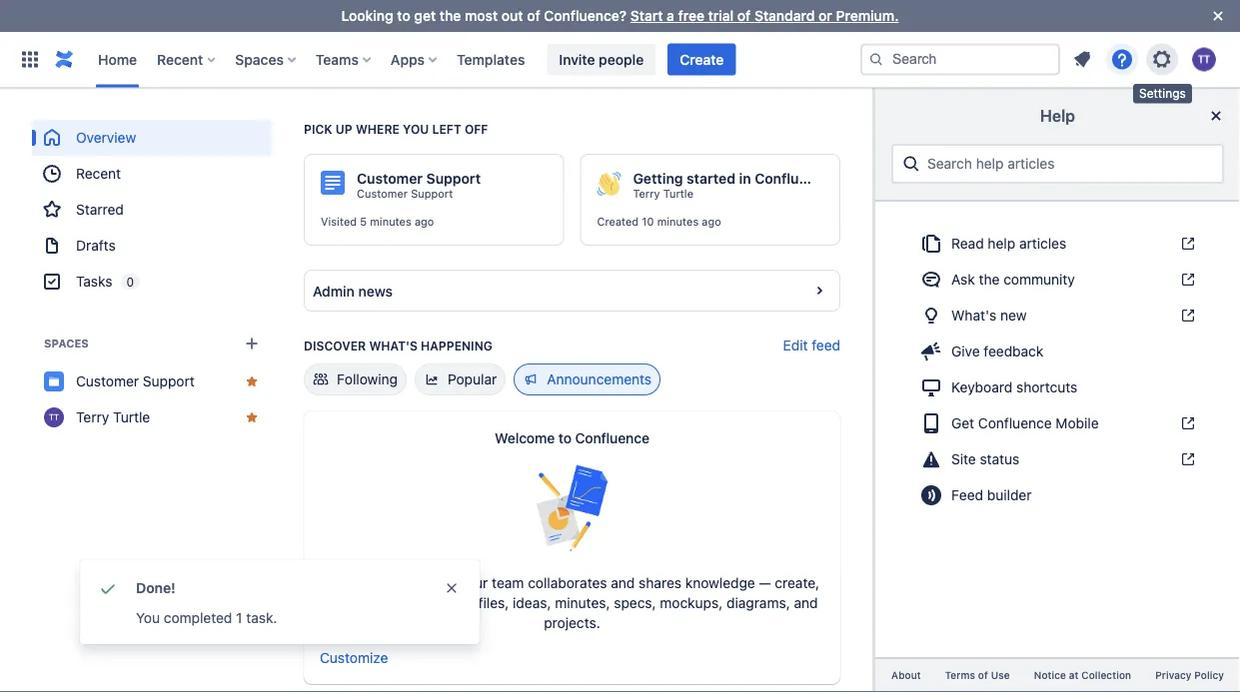 Task type: describe. For each thing, give the bounding box(es) containing it.
shortcuts
[[1017, 379, 1078, 396]]

invite
[[559, 51, 595, 67]]

collection
[[1082, 670, 1132, 682]]

welcome to confluence
[[495, 430, 650, 446]]

completed
[[164, 610, 232, 627]]

trial
[[709, 7, 734, 24]]

give feedback
[[952, 343, 1044, 360]]

status
[[980, 451, 1020, 468]]

1 horizontal spatial and
[[611, 575, 635, 592]]

following button
[[304, 364, 407, 396]]

ask
[[952, 271, 976, 288]]

lightbulb icon image
[[920, 304, 944, 328]]

you completed 1 task.
[[136, 610, 277, 627]]

popular button
[[415, 364, 506, 396]]

0 horizontal spatial turtle
[[113, 409, 150, 426]]

welcome
[[495, 430, 555, 446]]

turtle inside "getting started in confluence terry turtle"
[[664, 187, 694, 200]]

created
[[597, 215, 639, 228]]

new
[[1001, 307, 1027, 324]]

settings icon image
[[1151, 47, 1175, 71]]

spaces button
[[229, 43, 304, 75]]

up
[[336, 122, 353, 136]]

shortcut icon image inside site status link
[[1177, 452, 1197, 468]]

Search field
[[861, 43, 1061, 75]]

what's
[[952, 307, 997, 324]]

confluence image
[[52, 47, 76, 71]]

spaces inside popup button
[[235, 51, 284, 67]]

mobile icon image
[[920, 412, 944, 436]]

start a free trial of standard or premium. link
[[631, 7, 899, 24]]

popular
[[448, 371, 497, 388]]

0 horizontal spatial and
[[366, 595, 390, 612]]

happening
[[421, 339, 493, 353]]

success image
[[96, 577, 120, 601]]

1 vertical spatial your
[[446, 595, 475, 612]]

tasks
[[76, 273, 112, 290]]

confluence image
[[52, 47, 76, 71]]

home
[[98, 51, 137, 67]]

discover
[[304, 339, 366, 353]]

terry inside terry turtle link
[[76, 409, 109, 426]]

1 horizontal spatial of
[[738, 7, 751, 24]]

create a space image
[[240, 332, 264, 356]]

builder
[[988, 487, 1032, 504]]

terry turtle
[[76, 409, 150, 426]]

dismiss image
[[444, 581, 460, 597]]

terry inside "getting started in confluence terry turtle"
[[633, 187, 660, 200]]

keyboard shortcuts button
[[908, 372, 1209, 404]]

appswitcher icon image
[[18, 47, 42, 71]]

teams
[[316, 51, 359, 67]]

help
[[1041, 106, 1076, 125]]

where for your
[[417, 575, 456, 592]]

—
[[759, 575, 772, 592]]

feedback icon image
[[920, 340, 944, 364]]

team
[[492, 575, 524, 592]]

1 vertical spatial spaces
[[44, 337, 89, 350]]

admin news button
[[305, 271, 840, 311]]

documents icon image
[[920, 232, 944, 256]]

Search help articles field
[[922, 146, 1215, 182]]

minutes,
[[555, 595, 610, 612]]

terms of use link
[[934, 668, 1023, 685]]

confluence is where your team collaborates and shares knowledge — create, share and discuss your files, ideas, minutes, specs, mockups, diagrams, and projects.
[[325, 575, 820, 632]]

shares
[[639, 575, 682, 592]]

pick up where you left off
[[304, 122, 488, 136]]

ideas,
[[513, 595, 551, 612]]

overview link
[[32, 120, 272, 156]]

keyboard
[[952, 379, 1013, 396]]

overview
[[76, 129, 136, 146]]

recent inside recent dropdown button
[[157, 51, 203, 67]]

unstar this space image for customer support
[[244, 374, 260, 390]]

visited 5 minutes ago
[[321, 215, 434, 228]]

0 horizontal spatial of
[[527, 7, 541, 24]]

0 horizontal spatial terry turtle link
[[32, 400, 272, 436]]

support for customer support
[[143, 373, 195, 390]]

edit feed button
[[783, 336, 841, 356]]

you
[[136, 610, 160, 627]]

0 vertical spatial terry turtle link
[[633, 187, 694, 201]]

starred link
[[32, 192, 272, 228]]

looking to get the most out of confluence? start a free trial of standard or premium.
[[341, 7, 899, 24]]

the inside ask the community link
[[979, 271, 1000, 288]]

about
[[892, 670, 922, 682]]

community
[[1004, 271, 1076, 288]]

comment icon image
[[920, 268, 944, 292]]

create
[[680, 51, 724, 67]]

people
[[599, 51, 644, 67]]

collaborates
[[528, 575, 607, 592]]

is
[[402, 575, 413, 592]]

notification icon image
[[1071, 47, 1095, 71]]

minutes for getting
[[658, 215, 699, 228]]

getting started in confluence terry turtle
[[633, 170, 832, 200]]

shortcut icon image inside what's new link
[[1177, 308, 1197, 324]]

1 horizontal spatial customer support link
[[357, 187, 453, 201]]

global element
[[12, 31, 857, 87]]

feed builder button
[[908, 480, 1209, 512]]

privacy policy
[[1156, 670, 1225, 682]]

discover what's happening
[[304, 339, 493, 353]]

confluence inside confluence is where your team collaborates and shares knowledge — create, share and discuss your files, ideas, minutes, specs, mockups, diagrams, and projects.
[[325, 575, 399, 592]]

drafts
[[76, 237, 116, 254]]

customize
[[320, 650, 388, 667]]

news
[[359, 283, 393, 299]]

site
[[952, 451, 977, 468]]

feed
[[952, 487, 984, 504]]

group containing overview
[[32, 120, 272, 300]]

site status link
[[908, 444, 1209, 476]]

drafts link
[[32, 228, 272, 264]]

ask the community link
[[908, 264, 1209, 296]]



Task type: locate. For each thing, give the bounding box(es) containing it.
and up specs, on the bottom of page
[[611, 575, 635, 592]]

signal icon image
[[920, 484, 944, 508]]

1 horizontal spatial spaces
[[235, 51, 284, 67]]

2 horizontal spatial of
[[979, 670, 989, 682]]

privacy policy link
[[1144, 668, 1237, 685]]

to for welcome
[[559, 430, 572, 446]]

terry down getting
[[633, 187, 660, 200]]

customer support
[[76, 373, 195, 390]]

confluence
[[755, 170, 832, 187], [979, 415, 1052, 432], [575, 430, 650, 446], [325, 575, 399, 592]]

of right out
[[527, 7, 541, 24]]

minutes
[[370, 215, 412, 228], [658, 215, 699, 228]]

support for customer support customer support
[[427, 170, 481, 187]]

or
[[819, 7, 833, 24]]

1 shortcut icon image from the top
[[1177, 236, 1197, 252]]

notice at collection
[[1035, 670, 1132, 682]]

pick
[[304, 122, 333, 136]]

turtle
[[664, 187, 694, 200], [113, 409, 150, 426]]

close image
[[1207, 4, 1231, 28]]

2 horizontal spatial and
[[794, 595, 818, 612]]

1 vertical spatial customer support link
[[32, 364, 272, 400]]

shortcut icon image for articles
[[1177, 236, 1197, 252]]

2 ago from the left
[[702, 215, 722, 228]]

task.
[[246, 610, 277, 627]]

discuss
[[394, 595, 443, 612]]

recent up starred
[[76, 165, 121, 182]]

the
[[440, 7, 461, 24], [979, 271, 1000, 288]]

ago down customer support customer support
[[415, 215, 434, 228]]

confluence down 'announcements'
[[575, 430, 650, 446]]

1 horizontal spatial to
[[559, 430, 572, 446]]

1 vertical spatial recent
[[76, 165, 121, 182]]

feedback
[[984, 343, 1044, 360]]

visited
[[321, 215, 357, 228]]

templates link
[[451, 43, 531, 75]]

2 unstar this space image from the top
[[244, 410, 260, 426]]

terry turtle link down customer support
[[32, 400, 272, 436]]

and right the share
[[366, 595, 390, 612]]

customer support link up 'visited 5 minutes ago'
[[357, 187, 453, 201]]

what's new
[[952, 307, 1027, 324]]

1 vertical spatial to
[[559, 430, 572, 446]]

1 vertical spatial terry turtle link
[[32, 400, 272, 436]]

1 horizontal spatial recent
[[157, 51, 203, 67]]

confluence up the share
[[325, 575, 399, 592]]

shortcut icon image for community
[[1177, 272, 1197, 288]]

shortcut icon image inside get confluence mobile link
[[1177, 416, 1197, 432]]

confluence down keyboard shortcuts
[[979, 415, 1052, 432]]

0 vertical spatial to
[[397, 7, 411, 24]]

about button
[[880, 668, 934, 685]]

confluence?
[[544, 7, 627, 24]]

0 horizontal spatial minutes
[[370, 215, 412, 228]]

your left files,
[[446, 595, 475, 612]]

edit
[[783, 337, 808, 354]]

the right get
[[440, 7, 461, 24]]

to left get
[[397, 7, 411, 24]]

minutes for customer
[[370, 215, 412, 228]]

mockups,
[[660, 595, 723, 612]]

to
[[397, 7, 411, 24], [559, 430, 572, 446]]

search image
[[869, 51, 885, 67]]

create link
[[668, 43, 736, 75]]

where up the discuss
[[417, 575, 456, 592]]

1 vertical spatial turtle
[[113, 409, 150, 426]]

where for you
[[356, 122, 400, 136]]

files,
[[479, 595, 509, 612]]

5
[[360, 215, 367, 228]]

10
[[642, 215, 654, 228]]

customer for customer support
[[76, 373, 139, 390]]

a
[[667, 7, 675, 24]]

knowledge
[[686, 575, 756, 592]]

confluence right in
[[755, 170, 832, 187]]

your up files,
[[460, 575, 488, 592]]

0
[[126, 275, 134, 289]]

where inside confluence is where your team collaborates and shares knowledge — create, share and discuss your files, ideas, minutes, specs, mockups, diagrams, and projects.
[[417, 575, 456, 592]]

1 unstar this space image from the top
[[244, 374, 260, 390]]

0 vertical spatial spaces
[[235, 51, 284, 67]]

ago for in
[[702, 215, 722, 228]]

0 horizontal spatial to
[[397, 7, 411, 24]]

0 vertical spatial unstar this space image
[[244, 374, 260, 390]]

0 vertical spatial where
[[356, 122, 400, 136]]

where
[[356, 122, 400, 136], [417, 575, 456, 592]]

keyboard shortcuts
[[952, 379, 1078, 396]]

looking
[[341, 7, 394, 24]]

:wave: image
[[597, 172, 621, 196], [597, 172, 621, 196]]

minutes right 5
[[370, 215, 412, 228]]

customer support link up terry turtle
[[32, 364, 272, 400]]

banner
[[0, 31, 1241, 88]]

of right trial
[[738, 7, 751, 24]]

feed builder
[[952, 487, 1032, 504]]

customer support link
[[357, 187, 453, 201], [32, 364, 272, 400]]

shortcut icon image inside 'read help articles' link
[[1177, 236, 1197, 252]]

ago for customer
[[415, 215, 434, 228]]

0 horizontal spatial where
[[356, 122, 400, 136]]

the right 'ask'
[[979, 271, 1000, 288]]

of left "use"
[[979, 670, 989, 682]]

0 horizontal spatial customer support link
[[32, 364, 272, 400]]

ago down "getting started in confluence terry turtle"
[[702, 215, 722, 228]]

share
[[326, 595, 362, 612]]

2 minutes from the left
[[658, 215, 699, 228]]

templates
[[457, 51, 525, 67]]

get
[[952, 415, 975, 432]]

0 vertical spatial your
[[460, 575, 488, 592]]

give feedback button
[[908, 336, 1209, 368]]

screen icon image
[[920, 376, 944, 400]]

your profile and preferences image
[[1193, 47, 1217, 71]]

and down create,
[[794, 595, 818, 612]]

site status
[[952, 451, 1020, 468]]

1 vertical spatial the
[[979, 271, 1000, 288]]

1 horizontal spatial where
[[417, 575, 456, 592]]

terry
[[633, 187, 660, 200], [76, 409, 109, 426]]

0 vertical spatial the
[[440, 7, 461, 24]]

0 vertical spatial customer support link
[[357, 187, 453, 201]]

admin news
[[313, 283, 393, 299]]

left
[[432, 122, 462, 136]]

standard
[[755, 7, 815, 24]]

1 minutes from the left
[[370, 215, 412, 228]]

customize link
[[320, 650, 388, 667]]

0 horizontal spatial spaces
[[44, 337, 89, 350]]

most
[[465, 7, 498, 24]]

0 vertical spatial recent
[[157, 51, 203, 67]]

read
[[952, 235, 985, 252]]

ago
[[415, 215, 434, 228], [702, 215, 722, 228]]

4 shortcut icon image from the top
[[1177, 416, 1197, 432]]

2 shortcut icon image from the top
[[1177, 272, 1197, 288]]

5 shortcut icon image from the top
[[1177, 452, 1197, 468]]

recent link
[[32, 156, 272, 192]]

3 shortcut icon image from the top
[[1177, 308, 1197, 324]]

close image
[[1205, 104, 1229, 128]]

you
[[403, 122, 429, 136]]

0 horizontal spatial the
[[440, 7, 461, 24]]

unstar this space image inside terry turtle link
[[244, 410, 260, 426]]

support up 'visited 5 minutes ago'
[[411, 187, 453, 200]]

articles
[[1020, 235, 1067, 252]]

unstar this space image for terry turtle
[[244, 410, 260, 426]]

at
[[1070, 670, 1079, 682]]

turtle down customer support
[[113, 409, 150, 426]]

minutes right 10
[[658, 215, 699, 228]]

home link
[[92, 43, 143, 75]]

terry down customer support
[[76, 409, 109, 426]]

invite people
[[559, 51, 644, 67]]

terry turtle link up created 10 minutes ago at the top
[[633, 187, 694, 201]]

1 vertical spatial unstar this space image
[[244, 410, 260, 426]]

policy
[[1195, 670, 1225, 682]]

recent inside recent link
[[76, 165, 121, 182]]

terry turtle link
[[633, 187, 694, 201], [32, 400, 272, 436]]

unstar this space image
[[244, 374, 260, 390], [244, 410, 260, 426]]

to for looking
[[397, 7, 411, 24]]

1 vertical spatial where
[[417, 575, 456, 592]]

confluence inside "getting started in confluence terry turtle"
[[755, 170, 832, 187]]

banner containing home
[[0, 31, 1241, 88]]

1 ago from the left
[[415, 215, 434, 228]]

unstar this space image inside customer support link
[[244, 374, 260, 390]]

1 horizontal spatial terry
[[633, 187, 660, 200]]

turtle down getting
[[664, 187, 694, 200]]

to right welcome
[[559, 430, 572, 446]]

started
[[687, 170, 736, 187]]

notice
[[1035, 670, 1067, 682]]

0 vertical spatial terry
[[633, 187, 660, 200]]

announcements
[[547, 371, 652, 388]]

free
[[679, 7, 705, 24]]

help
[[988, 235, 1016, 252]]

use
[[992, 670, 1011, 682]]

give
[[952, 343, 981, 360]]

teams button
[[310, 43, 379, 75]]

recent right home at the left top of page
[[157, 51, 203, 67]]

warning icon image
[[920, 448, 944, 472]]

privacy
[[1156, 670, 1192, 682]]

admin
[[313, 283, 355, 299]]

get
[[414, 7, 436, 24]]

help icon image
[[1111, 47, 1135, 71]]

1 vertical spatial terry
[[76, 409, 109, 426]]

spaces right recent dropdown button
[[235, 51, 284, 67]]

where right up
[[356, 122, 400, 136]]

what's
[[369, 339, 418, 353]]

1 horizontal spatial the
[[979, 271, 1000, 288]]

1 horizontal spatial ago
[[702, 215, 722, 228]]

0 horizontal spatial recent
[[76, 165, 121, 182]]

1 horizontal spatial turtle
[[664, 187, 694, 200]]

0 horizontal spatial terry
[[76, 409, 109, 426]]

get confluence mobile
[[952, 415, 1099, 432]]

support down left
[[427, 170, 481, 187]]

customer for customer support customer support
[[357, 170, 423, 187]]

feed
[[812, 337, 841, 354]]

specs,
[[614, 595, 656, 612]]

apps
[[391, 51, 425, 67]]

1 horizontal spatial terry turtle link
[[633, 187, 694, 201]]

group
[[32, 120, 272, 300]]

shortcut icon image inside ask the community link
[[1177, 272, 1197, 288]]

spaces down tasks
[[44, 337, 89, 350]]

settings
[[1140, 86, 1187, 100]]

premium.
[[836, 7, 899, 24]]

0 vertical spatial turtle
[[664, 187, 694, 200]]

shortcut icon image for mobile
[[1177, 416, 1197, 432]]

support up terry turtle
[[143, 373, 195, 390]]

starred
[[76, 201, 124, 218]]

getting
[[633, 170, 684, 187]]

read help articles
[[952, 235, 1067, 252]]

0 horizontal spatial ago
[[415, 215, 434, 228]]

shortcut icon image
[[1177, 236, 1197, 252], [1177, 272, 1197, 288], [1177, 308, 1197, 324], [1177, 416, 1197, 432], [1177, 452, 1197, 468]]

terms
[[946, 670, 976, 682]]

1 horizontal spatial minutes
[[658, 215, 699, 228]]

recent button
[[151, 43, 223, 75]]



Task type: vqa. For each thing, say whether or not it's contained in the screenshot.
top To
yes



